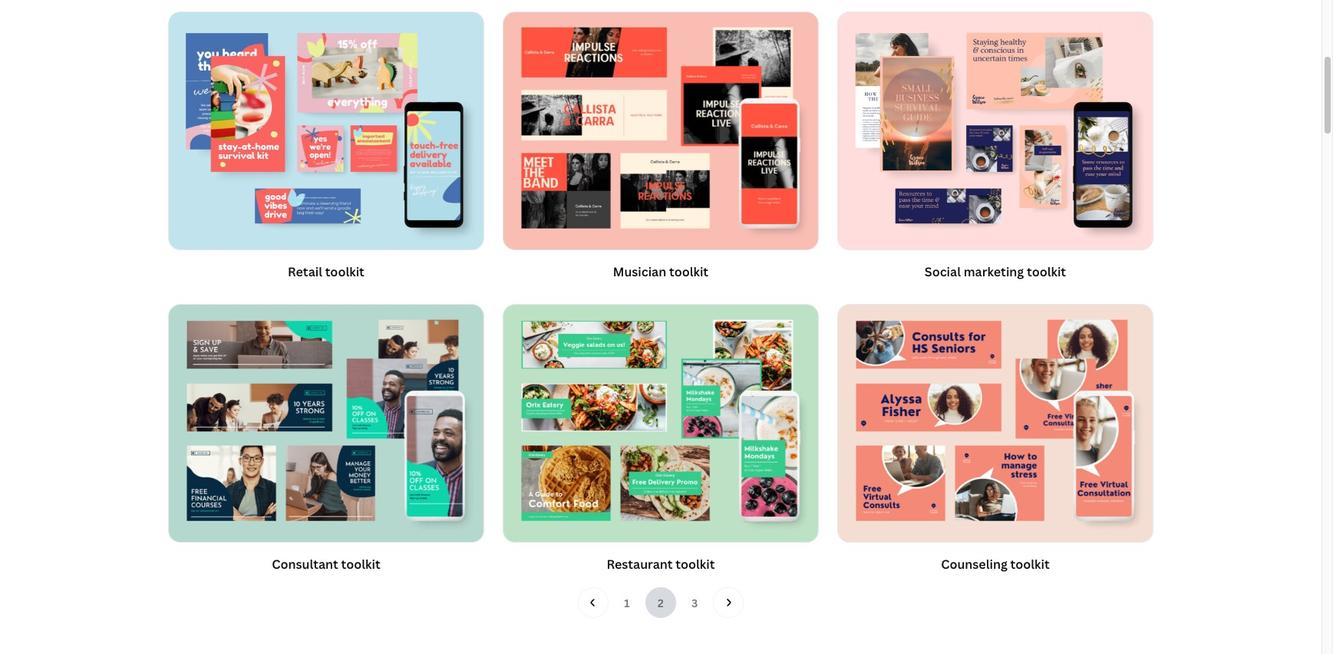 Task type: describe. For each thing, give the bounding box(es) containing it.
restaurant toolkit link
[[503, 304, 819, 578]]

marketing
[[964, 263, 1025, 280]]

consultant
[[272, 556, 339, 573]]

social
[[925, 263, 961, 280]]

social marketing toolkit
[[925, 263, 1067, 280]]

toolkit for musician toolkit
[[670, 263, 709, 280]]

consultant toolkit
[[272, 556, 381, 573]]

restaurant toolkit
[[607, 556, 715, 573]]

musician
[[613, 263, 667, 280]]

consultant toolkit thumb 2x image
[[169, 305, 484, 542]]

3
[[692, 596, 698, 610]]

counseling toolkit link
[[838, 304, 1154, 578]]

2
[[658, 596, 664, 610]]

toolkit for counseling toolkit
[[1011, 556, 1050, 573]]

toolkit right marketing
[[1027, 263, 1067, 280]]

musician toolkit link
[[503, 12, 819, 285]]

toolkit for consultant toolkit
[[341, 556, 381, 573]]

social marketing toolkit thumb 2x image
[[839, 12, 1153, 250]]

restaruant toolkit thumb 3 2x image
[[504, 305, 819, 542]]

musician toolkit
[[613, 263, 709, 280]]



Task type: locate. For each thing, give the bounding box(es) containing it.
3 button
[[680, 588, 710, 618]]

toolkit right counseling at the bottom
[[1011, 556, 1050, 573]]

toolkit right the consultant
[[341, 556, 381, 573]]

counseling toolkit
[[942, 556, 1050, 573]]

counseling
[[942, 556, 1008, 573]]

retail toolkit thumb 2x image
[[169, 12, 484, 250]]

1 button
[[612, 588, 643, 618]]

toolkit up 3 button on the bottom of page
[[676, 556, 715, 573]]

toolkit for restaurant toolkit
[[676, 556, 715, 573]]

1
[[625, 596, 630, 610]]

social marketing toolkit link
[[838, 12, 1154, 285]]

consultant toolkit link
[[168, 304, 485, 578]]

retail toolkit link
[[168, 12, 485, 285]]

restaurant
[[607, 556, 673, 573]]

retail
[[288, 263, 322, 280]]

retail toolkit
[[288, 263, 365, 280]]

toolkit right retail
[[325, 263, 365, 280]]

2 button
[[646, 588, 677, 618]]

toolkit for retail toolkit
[[325, 263, 365, 280]]

toolkit right musician
[[670, 263, 709, 280]]

musician toolkit thumb 2x image
[[504, 12, 819, 250]]

toolkit
[[325, 263, 365, 280], [670, 263, 709, 280], [1027, 263, 1067, 280], [341, 556, 381, 573], [676, 556, 715, 573], [1011, 556, 1050, 573]]

counselling toolkit thumb 2x image
[[839, 305, 1153, 542]]



Task type: vqa. For each thing, say whether or not it's contained in the screenshot.
Months. Promo
no



